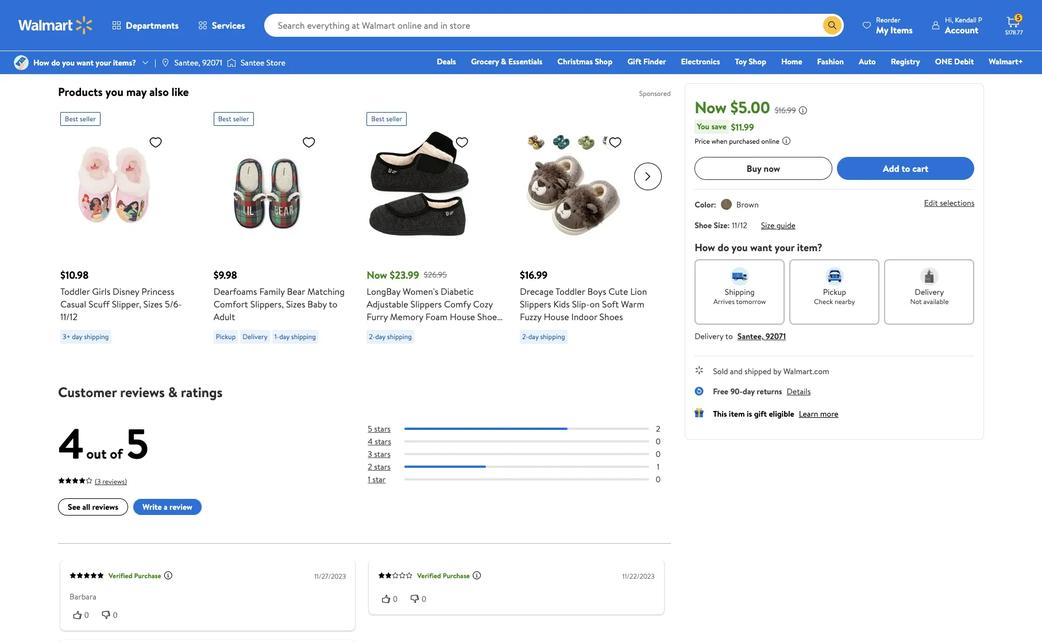 Task type: vqa. For each thing, say whether or not it's contained in the screenshot.
ACCESSORIES in dropdown button
no



Task type: locate. For each thing, give the bounding box(es) containing it.
2 horizontal spatial best
[[372, 114, 385, 124]]

gifting made easy image
[[695, 408, 704, 417]]

0 horizontal spatial 4
[[58, 414, 84, 472]]

santee
[[241, 57, 265, 68]]

1 2- from the left
[[369, 332, 375, 341]]

toddler down $10.98
[[60, 285, 90, 298]]

house inside now $23.99 $26.95 longbay women's diabetic adjustable slippers comfy cozy furry memory foam house shoes for arthritis edema 2-day shipping
[[450, 310, 475, 323]]

house up 2-day shipping
[[544, 310, 569, 323]]

shoes inside $16.99 drecage toddler boys cute lion slippers kids slip-on soft warm fuzzy house indoor shoes
[[600, 310, 623, 323]]

1 vertical spatial $16.99
[[520, 268, 548, 282]]

progress bar
[[405, 428, 649, 430], [405, 440, 649, 443], [405, 453, 649, 455], [405, 466, 649, 468], [405, 479, 649, 481]]

sizes left baby
[[286, 298, 306, 310]]

4 out of 5
[[58, 414, 149, 472]]

stars for 4 stars
[[375, 436, 391, 447]]

delivery inside product group
[[243, 332, 268, 341]]

$16.99 up drecage
[[520, 268, 548, 282]]

shoe
[[695, 220, 712, 231]]

shipping inside now $23.99 $26.95 longbay women's diabetic adjustable slippers comfy cozy furry memory foam house shoes for arthritis edema 2-day shipping
[[387, 332, 412, 341]]

by
[[774, 366, 782, 377]]

do for how do you want your items?
[[51, 57, 60, 68]]

christmas
[[558, 56, 593, 67]]

pickup inside pickup check nearby
[[823, 286, 847, 298]]

house for $23.99
[[450, 310, 475, 323]]

stars for 5 stars
[[374, 423, 391, 435]]

day inside now $23.99 $26.95 longbay women's diabetic adjustable slippers comfy cozy furry memory foam house shoes for arthritis edema 2-day shipping
[[375, 332, 386, 341]]

toddler left boys
[[556, 285, 586, 298]]

0 vertical spatial pickup
[[823, 286, 847, 298]]

shipping right 1-
[[291, 332, 316, 341]]

for
[[367, 323, 379, 336]]

2- down fuzzy
[[523, 332, 529, 341]]

stars down 3 stars
[[374, 461, 391, 473]]

product group
[[60, 108, 198, 363], [214, 108, 351, 363], [367, 108, 504, 363], [520, 108, 657, 363]]

2 best from the left
[[218, 114, 232, 124]]

$16.99 inside $16.99 drecage toddler boys cute lion slippers kids slip-on soft warm fuzzy house indoor shoes
[[520, 268, 548, 282]]

walmart+ link
[[984, 55, 1029, 68]]

how
[[33, 57, 49, 68], [695, 240, 715, 255]]

learn
[[540, 43, 559, 54], [799, 408, 819, 420]]

0 horizontal spatial pickup
[[216, 332, 236, 341]]

you for how do you want your items?
[[62, 57, 75, 68]]

1 horizontal spatial do
[[718, 240, 729, 255]]

services button
[[189, 11, 255, 39]]

1 verified purchase from the left
[[109, 571, 161, 581]]

1 horizontal spatial best
[[218, 114, 232, 124]]

2 product group from the left
[[214, 108, 351, 363]]

1 for 1 star
[[368, 474, 371, 485]]

more inside 'element'
[[561, 43, 580, 54]]

kids
[[554, 298, 570, 310]]

Search search field
[[264, 14, 845, 37]]

1 horizontal spatial shop
[[749, 56, 767, 67]]

customer
[[58, 382, 117, 402]]

purchase for 11/22/2023
[[443, 571, 470, 581]]

on left soft
[[590, 298, 600, 310]]

0 horizontal spatial more
[[561, 43, 580, 54]]

0 horizontal spatial do
[[51, 57, 60, 68]]

|
[[155, 57, 156, 68]]

verified
[[109, 571, 133, 581], [418, 571, 441, 581]]

1 vertical spatial to
[[329, 298, 338, 310]]

toy shop
[[736, 56, 767, 67]]

 image down walmart image
[[14, 55, 29, 70]]

with
[[458, 42, 475, 54]]

approved
[[419, 42, 456, 54]]

how down walmart image
[[33, 57, 49, 68]]

you left may
[[106, 84, 124, 99]]

0 horizontal spatial shop
[[595, 56, 613, 67]]

1 best from the left
[[65, 114, 78, 124]]

0 vertical spatial to
[[902, 162, 911, 175]]

1 horizontal spatial 11/12
[[732, 220, 747, 231]]

2 purchase from the left
[[443, 571, 470, 581]]

now inside now $23.99 $26.95 longbay women's diabetic adjustable slippers comfy cozy furry memory foam house shoes for arthritis edema 2-day shipping
[[367, 268, 388, 282]]

0 horizontal spatial reviews
[[92, 502, 118, 513]]

christmas shop link
[[553, 55, 618, 68]]

4 product group from the left
[[520, 108, 657, 363]]

 image down the 5%
[[227, 57, 236, 68]]

1 horizontal spatial slippers
[[520, 298, 552, 310]]

1 vertical spatial 92071
[[766, 331, 786, 342]]

1 horizontal spatial size
[[761, 220, 775, 231]]

day for 2-
[[529, 332, 539, 341]]

1 vertical spatial 11/12
[[60, 310, 78, 323]]

 image
[[161, 58, 170, 67]]

verified for 11/27/2023
[[109, 571, 133, 581]]

11/12 inside $10.98 toddler girls disney princess casual scuff slipper, sizes 5/6- 11/12
[[60, 310, 78, 323]]

 image for how do you want your items?
[[14, 55, 29, 70]]

review
[[170, 502, 192, 513]]

shipping for 3+ day shipping
[[84, 332, 109, 341]]

online
[[762, 136, 780, 146]]

finder
[[644, 56, 667, 67]]

1 shop from the left
[[595, 56, 613, 67]]

Walmart Site-Wide search field
[[264, 14, 845, 37]]

how down shoe
[[695, 240, 715, 255]]

2 vertical spatial to
[[726, 331, 733, 342]]

1 vertical spatial more
[[821, 408, 839, 420]]

santee, 92071 button
[[738, 331, 786, 342]]

1 horizontal spatial 4
[[368, 436, 373, 447]]

departments
[[126, 19, 179, 32]]

sizes left 5/6- at the left
[[143, 298, 163, 310]]

on inside $16.99 drecage toddler boys cute lion slippers kids slip-on soft warm fuzzy house indoor shoes
[[590, 298, 600, 310]]

see left all
[[68, 502, 80, 513]]

2 sizes from the left
[[286, 298, 306, 310]]

 image
[[14, 55, 29, 70], [227, 57, 236, 68]]

1 vertical spatial do
[[718, 240, 729, 255]]

now for now $5.00
[[695, 96, 727, 118]]

92071 down "earn"
[[202, 57, 222, 68]]

you for how do you want your item?
[[732, 240, 748, 255]]

2 verified purchase from the left
[[418, 571, 470, 581]]

more right eligible
[[821, 408, 839, 420]]

slippers inside $16.99 drecage toddler boys cute lion slippers kids slip-on soft warm fuzzy house indoor shoes
[[520, 298, 552, 310]]

product group containing $16.99
[[520, 108, 657, 363]]

shipping down memory
[[387, 332, 412, 341]]

you're
[[375, 42, 400, 54]]

5/6-
[[165, 298, 182, 310]]

one debit
[[936, 56, 975, 67]]

0 vertical spatial santee,
[[175, 57, 200, 68]]

0 vertical spatial see
[[350, 42, 365, 54]]

dearfoams family bear matching comfort slippers, sizes baby to adult image
[[214, 131, 321, 237]]

5 stars
[[368, 423, 391, 435]]

santee,
[[175, 57, 200, 68], [738, 331, 764, 342]]

5 up $178.77
[[1018, 13, 1021, 23]]

0 vertical spatial learn
[[540, 43, 559, 54]]

11/12 up "3+"
[[60, 310, 78, 323]]

to inside button
[[902, 162, 911, 175]]

product group containing $10.98
[[60, 108, 198, 363]]

3 product group from the left
[[367, 108, 504, 363]]

verified purchase information image for 11/22/2023
[[473, 571, 482, 580]]

shipping right "3+"
[[84, 332, 109, 341]]

1 horizontal spatial santee,
[[738, 331, 764, 342]]

1 slippers from the left
[[411, 298, 442, 310]]

5 progress bar from the top
[[405, 479, 649, 481]]

details
[[787, 386, 811, 397]]

1 horizontal spatial :
[[728, 220, 730, 231]]

1 horizontal spatial  image
[[227, 57, 236, 68]]

your down guide
[[775, 240, 795, 255]]

verified for 11/22/2023
[[418, 571, 441, 581]]

0 vertical spatial reviews
[[120, 382, 165, 402]]

hi,
[[946, 15, 954, 24]]

1 horizontal spatial your
[[775, 240, 795, 255]]

shop right toy at right top
[[749, 56, 767, 67]]

search icon image
[[828, 21, 838, 30]]

2 shop from the left
[[749, 56, 767, 67]]

house
[[450, 310, 475, 323], [544, 310, 569, 323]]

your left items?
[[96, 57, 111, 68]]

1 vertical spatial your
[[775, 240, 795, 255]]

learn down details 'button' in the right bottom of the page
[[799, 408, 819, 420]]

4 up the 3
[[368, 436, 373, 447]]

1 horizontal spatial on
[[590, 298, 600, 310]]

0 horizontal spatial on
[[281, 42, 291, 54]]

details button
[[787, 386, 811, 397]]

size left guide
[[761, 220, 775, 231]]

1 progress bar from the top
[[405, 428, 649, 430]]

0 horizontal spatial you
[[62, 57, 75, 68]]

1 verified from the left
[[109, 571, 133, 581]]

1 best seller from the left
[[65, 114, 96, 124]]

do for how do you want your item?
[[718, 240, 729, 255]]

1 house from the left
[[450, 310, 475, 323]]

now $23.99 $26.95 longbay women's diabetic adjustable slippers comfy cozy furry memory foam house shoes for arthritis edema 2-day shipping
[[367, 268, 501, 341]]

walmart.com.
[[293, 42, 348, 54]]

4 left out
[[58, 414, 84, 472]]

verified purchase information image for 11/27/2023
[[164, 571, 173, 580]]

$10.98 toddler girls disney princess casual scuff slipper, sizes 5/6- 11/12
[[60, 268, 182, 323]]

add to favorites list, longbay women's diabetic adjustable slippers comfy cozy furry memory foam house shoes for arthritis edema image
[[455, 135, 469, 149]]

buy
[[747, 162, 762, 175]]

0 horizontal spatial &
[[168, 382, 178, 402]]

do down shoe size : 11/12
[[718, 240, 729, 255]]

now up 'longbay'
[[367, 268, 388, 282]]

how do you want your items?
[[33, 57, 136, 68]]

1 vertical spatial now
[[367, 268, 388, 282]]

home
[[782, 56, 803, 67]]

0 vertical spatial 11/12
[[732, 220, 747, 231]]

0 horizontal spatial how
[[33, 57, 49, 68]]

5 up the 4 stars
[[368, 423, 373, 435]]

3 shipping from the left
[[387, 332, 412, 341]]

11/12 down "brown" on the top of the page
[[732, 220, 747, 231]]

2 house from the left
[[544, 310, 569, 323]]

1 sizes from the left
[[143, 298, 163, 310]]

free 90-day returns details
[[713, 386, 811, 397]]

want up products
[[77, 57, 94, 68]]

day down furry
[[375, 332, 386, 341]]

delivery left 1-
[[243, 332, 268, 341]]

you up products
[[62, 57, 75, 68]]

seller for $9.98
[[233, 114, 249, 124]]

0 horizontal spatial want
[[77, 57, 94, 68]]

add to favorites list, dearfoams family bear matching comfort slippers, sizes baby to adult image
[[302, 135, 316, 149]]

0 horizontal spatial slippers
[[411, 298, 442, 310]]

0 horizontal spatial learn
[[540, 43, 559, 54]]

1 vertical spatial santee,
[[738, 331, 764, 342]]

0 horizontal spatial house
[[450, 310, 475, 323]]

1 vertical spatial you
[[106, 84, 124, 99]]

delivery up sold
[[695, 331, 724, 342]]

stars
[[374, 423, 391, 435], [375, 436, 391, 447], [374, 449, 391, 460], [374, 461, 391, 473]]

1 vertical spatial pickup
[[216, 332, 236, 341]]

house inside $16.99 drecage toddler boys cute lion slippers kids slip-on soft warm fuzzy house indoor shoes
[[544, 310, 569, 323]]

3 progress bar from the top
[[405, 453, 649, 455]]

1 vertical spatial learn
[[799, 408, 819, 420]]

size
[[714, 220, 728, 231], [761, 220, 775, 231]]

to
[[902, 162, 911, 175], [329, 298, 338, 310], [726, 331, 733, 342]]

2 verified purchase information image from the left
[[473, 571, 482, 580]]

pickup down intent image for pickup
[[823, 286, 847, 298]]

verified purchase information image
[[164, 571, 173, 580], [473, 571, 482, 580]]

1 horizontal spatial how
[[695, 240, 715, 255]]

electronics link
[[676, 55, 726, 68]]

0 vertical spatial $16.99
[[775, 105, 796, 116]]

$5.00
[[731, 96, 770, 118]]

seller for $10.98
[[80, 114, 96, 124]]

1 horizontal spatial toddler
[[556, 285, 586, 298]]

progress bar for 3 stars
[[405, 453, 649, 455]]

0 horizontal spatial 92071
[[202, 57, 222, 68]]

0 horizontal spatial size
[[714, 220, 728, 231]]

0 vertical spatial more
[[561, 43, 580, 54]]

your for items?
[[96, 57, 111, 68]]

2 shoes from the left
[[600, 310, 623, 323]]

0 horizontal spatial your
[[96, 57, 111, 68]]

1 vertical spatial how
[[695, 240, 715, 255]]

2 horizontal spatial 5
[[1018, 13, 1021, 23]]

2 horizontal spatial seller
[[386, 114, 403, 124]]

on right back
[[281, 42, 291, 54]]

best for $9.98
[[218, 114, 232, 124]]

1 horizontal spatial 92071
[[766, 331, 786, 342]]

0 horizontal spatial :
[[714, 199, 717, 210]]

4 shipping from the left
[[541, 332, 565, 341]]

check
[[814, 297, 833, 306]]

pickup down adult
[[216, 332, 236, 341]]

progress bar for 5 stars
[[405, 428, 649, 430]]

your
[[96, 57, 111, 68], [775, 240, 795, 255]]

0 horizontal spatial santee,
[[175, 57, 200, 68]]

0 horizontal spatial verified
[[109, 571, 133, 581]]

see left if in the top of the page
[[350, 42, 365, 54]]

to left santee, 92071 button at the right of page
[[726, 331, 733, 342]]

reviews right customer
[[120, 382, 165, 402]]

product group containing $9.98
[[214, 108, 351, 363]]

1 vertical spatial 2
[[368, 461, 372, 473]]

(3 reviews) link
[[58, 474, 127, 487]]

1 vertical spatial on
[[590, 298, 600, 310]]

best
[[65, 114, 78, 124], [218, 114, 232, 124], [372, 114, 385, 124]]

how for how do you want your items?
[[33, 57, 49, 68]]

92071 up the by
[[766, 331, 786, 342]]

2 seller from the left
[[233, 114, 249, 124]]

$9.98
[[214, 268, 237, 282]]

2 best seller from the left
[[218, 114, 249, 124]]

shoes down cute
[[600, 310, 623, 323]]

shoes inside now $23.99 $26.95 longbay women's diabetic adjustable slippers comfy cozy furry memory foam house shoes for arthritis edema 2-day shipping
[[478, 310, 501, 323]]

1 horizontal spatial verified
[[418, 571, 441, 581]]

1 horizontal spatial sizes
[[286, 298, 306, 310]]

to for add
[[902, 162, 911, 175]]

0 horizontal spatial purchase
[[134, 571, 161, 581]]

0 vertical spatial now
[[695, 96, 727, 118]]

1 shipping from the left
[[84, 332, 109, 341]]

0 horizontal spatial best
[[65, 114, 78, 124]]

ratings
[[181, 382, 223, 402]]

1 toddler from the left
[[60, 285, 90, 298]]

0 vertical spatial &
[[501, 56, 507, 67]]

1 horizontal spatial verified purchase information image
[[473, 571, 482, 580]]

5 inside 5 $178.77
[[1018, 13, 1021, 23]]

0 vertical spatial your
[[96, 57, 111, 68]]

progress bar for 1 star
[[405, 479, 649, 481]]

products
[[58, 84, 103, 99]]

0 vertical spatial :
[[714, 199, 717, 210]]

gift finder link
[[623, 55, 672, 68]]

shoes right comfy
[[478, 310, 501, 323]]

: up shoe size : 11/12
[[714, 199, 717, 210]]

family
[[259, 285, 285, 298]]

0 horizontal spatial delivery
[[243, 332, 268, 341]]

sizes inside $9.98 dearfoams family bear matching comfort slippers, sizes baby to adult
[[286, 298, 306, 310]]

0 vertical spatial 2
[[656, 423, 661, 435]]

1 horizontal spatial seller
[[233, 114, 249, 124]]

shipping for 2-day shipping
[[541, 332, 565, 341]]

slippers left kids at right
[[520, 298, 552, 310]]

learn more about strikethrough prices image
[[799, 106, 808, 115]]

$16.99 left the learn more about strikethrough prices icon
[[775, 105, 796, 116]]

next slide for products you may also like list image
[[634, 163, 662, 190]]

(3
[[95, 477, 101, 486]]

0 horizontal spatial see
[[68, 502, 80, 513]]

now up 'you'
[[695, 96, 727, 118]]

santee, up like
[[175, 57, 200, 68]]

& down credit
[[501, 56, 507, 67]]

products you may also like
[[58, 84, 189, 99]]

2 verified from the left
[[418, 571, 441, 581]]

pickup inside product group
[[216, 332, 236, 341]]

day down fuzzy
[[529, 332, 539, 341]]

1 horizontal spatial now
[[695, 96, 727, 118]]

size right shoe
[[714, 220, 728, 231]]

add to favorites list, toddler girls disney princess casual scuff slipper, sizes 5/6-11/12 image
[[149, 135, 163, 149]]

1 product group from the left
[[60, 108, 198, 363]]

1 horizontal spatial $16.99
[[775, 105, 796, 116]]

essentials
[[509, 56, 543, 67]]

earn
[[205, 42, 224, 54]]

size guide
[[761, 220, 796, 231]]

intent image for shipping image
[[731, 267, 749, 286]]

bear
[[287, 285, 305, 298]]

0 button
[[378, 594, 407, 605], [407, 594, 436, 605], [70, 610, 98, 621], [98, 610, 127, 621]]

toddler inside $10.98 toddler girls disney princess casual scuff slipper, sizes 5/6- 11/12
[[60, 285, 90, 298]]

to right baby
[[329, 298, 338, 310]]

christmas shop
[[558, 56, 613, 67]]

best seller
[[65, 114, 96, 124], [218, 114, 249, 124], [372, 114, 403, 124]]

arthritis
[[381, 323, 414, 336]]

want for item?
[[750, 240, 772, 255]]

registry link
[[886, 55, 926, 68]]

4 for 4 out of 5
[[58, 414, 84, 472]]

delivery down intent image for delivery
[[915, 286, 944, 298]]

toddler inside $16.99 drecage toddler boys cute lion slippers kids slip-on soft warm fuzzy house indoor shoes
[[556, 285, 586, 298]]

1 horizontal spatial 1
[[657, 461, 660, 473]]

intent image for pickup image
[[826, 267, 844, 286]]

1 horizontal spatial purchase
[[443, 571, 470, 581]]

sizes
[[143, 298, 163, 310], [286, 298, 306, 310]]

0 horizontal spatial now
[[367, 268, 388, 282]]

5 right of
[[126, 414, 149, 472]]

slippers up edema
[[411, 298, 442, 310]]

edit selections
[[925, 197, 975, 209]]

1 verified purchase information image from the left
[[164, 571, 173, 580]]

0 horizontal spatial 2
[[368, 461, 372, 473]]

0 horizontal spatial verified purchase information image
[[164, 571, 173, 580]]

foam
[[426, 310, 448, 323]]

1 vertical spatial :
[[728, 220, 730, 231]]

purchase for 11/27/2023
[[134, 571, 161, 581]]

5 for 5 $178.77
[[1018, 13, 1021, 23]]

legal information image
[[782, 136, 791, 145]]

0 horizontal spatial 11/12
[[60, 310, 78, 323]]

2- down furry
[[369, 332, 375, 341]]

2 horizontal spatial you
[[732, 240, 748, 255]]

1 size from the left
[[714, 220, 728, 231]]

to left cart
[[902, 162, 911, 175]]

1 horizontal spatial pickup
[[823, 286, 847, 298]]

color :
[[695, 199, 717, 210]]

want down 'size guide'
[[750, 240, 772, 255]]

day down slippers,
[[279, 332, 290, 341]]

learn down search search box
[[540, 43, 559, 54]]

save
[[712, 121, 727, 132]]

0 vertical spatial do
[[51, 57, 60, 68]]

reviews right all
[[92, 502, 118, 513]]

to inside $9.98 dearfoams family bear matching comfort slippers, sizes baby to adult
[[329, 298, 338, 310]]

90-
[[731, 386, 743, 397]]

house down diabetic
[[450, 310, 475, 323]]

price when purchased online
[[695, 136, 780, 146]]

2 vertical spatial you
[[732, 240, 748, 255]]

1 shoes from the left
[[478, 310, 501, 323]]

shipping arrives tomorrow
[[714, 286, 766, 306]]

stars right the 3
[[374, 449, 391, 460]]

this
[[713, 408, 727, 420]]

0 vertical spatial 1
[[657, 461, 660, 473]]

santee, down tomorrow
[[738, 331, 764, 342]]

risk.
[[515, 42, 531, 54]]

do down walmart image
[[51, 57, 60, 68]]

reorder
[[877, 15, 901, 24]]

stars down 5 stars
[[375, 436, 391, 447]]

4 progress bar from the top
[[405, 466, 649, 468]]

shipping down fuzzy
[[541, 332, 565, 341]]

1 purchase from the left
[[134, 571, 161, 581]]

0 horizontal spatial $16.99
[[520, 268, 548, 282]]

& left "ratings"
[[168, 382, 178, 402]]

: right shoe
[[728, 220, 730, 231]]

5
[[1018, 13, 1021, 23], [126, 414, 149, 472], [368, 423, 373, 435]]

more up the christmas
[[561, 43, 580, 54]]

shop right the christmas
[[595, 56, 613, 67]]

now
[[764, 162, 781, 175]]

0 horizontal spatial verified purchase
[[109, 571, 161, 581]]

stars up the 4 stars
[[374, 423, 391, 435]]

2 slippers from the left
[[520, 298, 552, 310]]

1 seller from the left
[[80, 114, 96, 124]]

dearfoams
[[214, 285, 257, 298]]

girls
[[92, 285, 110, 298]]

shop for christmas shop
[[595, 56, 613, 67]]

your for item?
[[775, 240, 795, 255]]

2 shipping from the left
[[291, 332, 316, 341]]

2 progress bar from the top
[[405, 440, 649, 443]]

1 for 1
[[657, 461, 660, 473]]

day right "3+"
[[72, 332, 82, 341]]

one debit link
[[931, 55, 980, 68]]

delivery inside delivery not available
[[915, 286, 944, 298]]

0 horizontal spatial toddler
[[60, 285, 90, 298]]

2 toddler from the left
[[556, 285, 586, 298]]

you down shoe size : 11/12
[[732, 240, 748, 255]]

0 vertical spatial want
[[77, 57, 94, 68]]



Task type: describe. For each thing, give the bounding box(es) containing it.
you
[[697, 121, 710, 132]]

credit
[[490, 42, 513, 54]]

3 seller from the left
[[386, 114, 403, 124]]

sold
[[713, 366, 728, 377]]

slipper,
[[112, 298, 141, 310]]

best seller for $10.98
[[65, 114, 96, 124]]

3
[[368, 449, 372, 460]]

0 vertical spatial 92071
[[202, 57, 222, 68]]

2- inside now $23.99 $26.95 longbay women's diabetic adjustable slippers comfy cozy furry memory foam house shoes for arthritis edema 2-day shipping
[[369, 332, 375, 341]]

delivery for to
[[695, 331, 724, 342]]

write a review link
[[133, 499, 202, 516]]

adult
[[214, 310, 235, 323]]

best for $10.98
[[65, 114, 78, 124]]

slip-
[[572, 298, 590, 310]]

is
[[747, 408, 752, 420]]

pickup for pickup check nearby
[[823, 286, 847, 298]]

shipping for 1-day shipping
[[291, 332, 316, 341]]

1 horizontal spatial reviews
[[120, 382, 165, 402]]

lion
[[631, 285, 648, 298]]

sizes inside $10.98 toddler girls disney princess casual scuff slipper, sizes 5/6- 11/12
[[143, 298, 163, 310]]

p
[[979, 15, 983, 24]]

$16.99 for $16.99
[[775, 105, 796, 116]]

walmart image
[[18, 16, 93, 34]]

out
[[86, 444, 107, 463]]

items
[[891, 23, 913, 36]]

a
[[164, 502, 168, 513]]

see all reviews link
[[58, 499, 128, 516]]

(3 reviews)
[[95, 477, 127, 486]]

progress bar for 4 stars
[[405, 440, 649, 443]]

matching
[[308, 285, 345, 298]]

2 for 2
[[656, 423, 661, 435]]

$11.99
[[731, 120, 754, 133]]

1 horizontal spatial learn
[[799, 408, 819, 420]]

account
[[946, 23, 979, 36]]

deals link
[[432, 55, 462, 68]]

shipped
[[745, 366, 772, 377]]

one
[[936, 56, 953, 67]]

pre-
[[402, 42, 419, 54]]

stars for 2 stars
[[374, 461, 391, 473]]

day for 3+
[[72, 332, 82, 341]]

now $5.00
[[695, 96, 770, 118]]

sponsored
[[640, 89, 671, 98]]

tomorrow
[[736, 297, 766, 306]]

4 for 4 stars
[[368, 436, 373, 447]]

write
[[143, 502, 162, 513]]

3 stars
[[368, 449, 391, 460]]

3+
[[63, 332, 70, 341]]

4 stars
[[368, 436, 391, 447]]

$178.77
[[1006, 28, 1024, 36]]

3 best from the left
[[372, 114, 385, 124]]

grocery
[[471, 56, 499, 67]]

best seller for $9.98
[[218, 114, 249, 124]]

how for how do you want your item?
[[695, 240, 715, 255]]

auto
[[859, 56, 877, 67]]

 image for santee store
[[227, 57, 236, 68]]

shop for toy shop
[[749, 56, 767, 67]]

1 horizontal spatial &
[[501, 56, 507, 67]]

sold and shipped by walmart.com
[[713, 366, 830, 377]]

0 vertical spatial on
[[281, 42, 291, 54]]

slippers inside now $23.99 $26.95 longbay women's diabetic adjustable slippers comfy cozy furry memory foam house shoes for arthritis edema 2-day shipping
[[411, 298, 442, 310]]

barbara
[[70, 591, 96, 603]]

5 for 5 stars
[[368, 423, 373, 435]]

earn 5% cash back on walmart.com. see if you're pre-approved with no credit risk.
[[205, 42, 531, 54]]

product group containing now $23.99
[[367, 108, 504, 363]]

grocery & essentials
[[471, 56, 543, 67]]

pickup check nearby
[[814, 286, 855, 306]]

delivery for not
[[915, 286, 944, 298]]

add to cart
[[883, 162, 929, 175]]

want for items?
[[77, 57, 94, 68]]

casual
[[60, 298, 86, 310]]

day left returns
[[743, 386, 755, 397]]

$10.98
[[60, 268, 89, 282]]

item
[[729, 408, 745, 420]]

and
[[730, 366, 743, 377]]

toddler girls disney princess casual scuff slipper, sizes 5/6-11/12 image
[[60, 131, 167, 237]]

reorder my items
[[877, 15, 913, 36]]

registry
[[891, 56, 921, 67]]

1-
[[275, 332, 279, 341]]

5 $178.77
[[1006, 13, 1024, 36]]

santee store
[[241, 57, 286, 68]]

kendall
[[956, 15, 977, 24]]

indoor
[[572, 310, 598, 323]]

women's
[[403, 285, 439, 298]]

returns
[[757, 386, 782, 397]]

santee, 92071
[[175, 57, 222, 68]]

1 vertical spatial see
[[68, 502, 80, 513]]

see all reviews
[[68, 502, 118, 513]]

shipping
[[725, 286, 755, 298]]

11/22/2023
[[623, 572, 655, 581]]

intent image for delivery image
[[921, 267, 939, 286]]

eligible
[[769, 408, 795, 420]]

cash
[[240, 42, 257, 54]]

verified purchase for 11/27/2023
[[109, 571, 161, 581]]

write a review
[[143, 502, 192, 513]]

you save $11.99
[[697, 120, 754, 133]]

day for 1-
[[279, 332, 290, 341]]

store
[[267, 57, 286, 68]]

drecage toddler boys cute lion slippers kids slip-on soft warm fuzzy house indoor shoes image
[[520, 131, 627, 237]]

selections
[[940, 197, 975, 209]]

progress bar for 2 stars
[[405, 466, 649, 468]]

house for drecage
[[544, 310, 569, 323]]

available
[[924, 297, 949, 306]]

capital one  earn 5% cash back on walmart.com. see if you're pre-approved with no credit risk. learn more element
[[540, 43, 580, 55]]

edit
[[925, 197, 938, 209]]

disney
[[113, 285, 139, 298]]

gift finder
[[628, 56, 667, 67]]

now for now $23.99 $26.95 longbay women's diabetic adjustable slippers comfy cozy furry memory foam house shoes for arthritis edema 2-day shipping
[[367, 268, 388, 282]]

$26.95
[[424, 269, 447, 280]]

$16.99 for $16.99 drecage toddler boys cute lion slippers kids slip-on soft warm fuzzy house indoor shoes
[[520, 268, 548, 282]]

3 best seller from the left
[[372, 114, 403, 124]]

guide
[[777, 220, 796, 231]]

delivery to santee, 92071
[[695, 331, 786, 342]]

1 horizontal spatial you
[[106, 84, 124, 99]]

1 horizontal spatial see
[[350, 42, 365, 54]]

pickup for pickup
[[216, 332, 236, 341]]

1 vertical spatial &
[[168, 382, 178, 402]]

soft
[[602, 298, 619, 310]]

stars for 3 stars
[[374, 449, 391, 460]]

verified purchase for 11/22/2023
[[418, 571, 470, 581]]

2 2- from the left
[[523, 332, 529, 341]]

services
[[212, 19, 245, 32]]

add to favorites list, drecage toddler boys cute lion slippers kids slip-on soft warm fuzzy house indoor shoes image
[[609, 135, 623, 149]]

0 horizontal spatial 5
[[126, 414, 149, 472]]

2 size from the left
[[761, 220, 775, 231]]

1-day shipping
[[275, 332, 316, 341]]

of
[[110, 444, 123, 463]]

1 horizontal spatial more
[[821, 408, 839, 420]]

fashion link
[[813, 55, 850, 68]]

gift
[[754, 408, 767, 420]]

learn inside 'element'
[[540, 43, 559, 54]]

longbay women's diabetic adjustable slippers comfy cozy furry memory foam house shoes for arthritis edema image
[[367, 131, 474, 237]]

item?
[[797, 240, 823, 255]]

size guide button
[[761, 220, 796, 231]]

princess
[[142, 285, 174, 298]]

capitalone image
[[150, 34, 196, 64]]

to for delivery
[[726, 331, 733, 342]]

$23.99
[[390, 268, 420, 282]]

grocery & essentials link
[[466, 55, 548, 68]]

2 stars
[[368, 461, 391, 473]]

edema
[[416, 323, 443, 336]]

2 for 2 stars
[[368, 461, 372, 473]]



